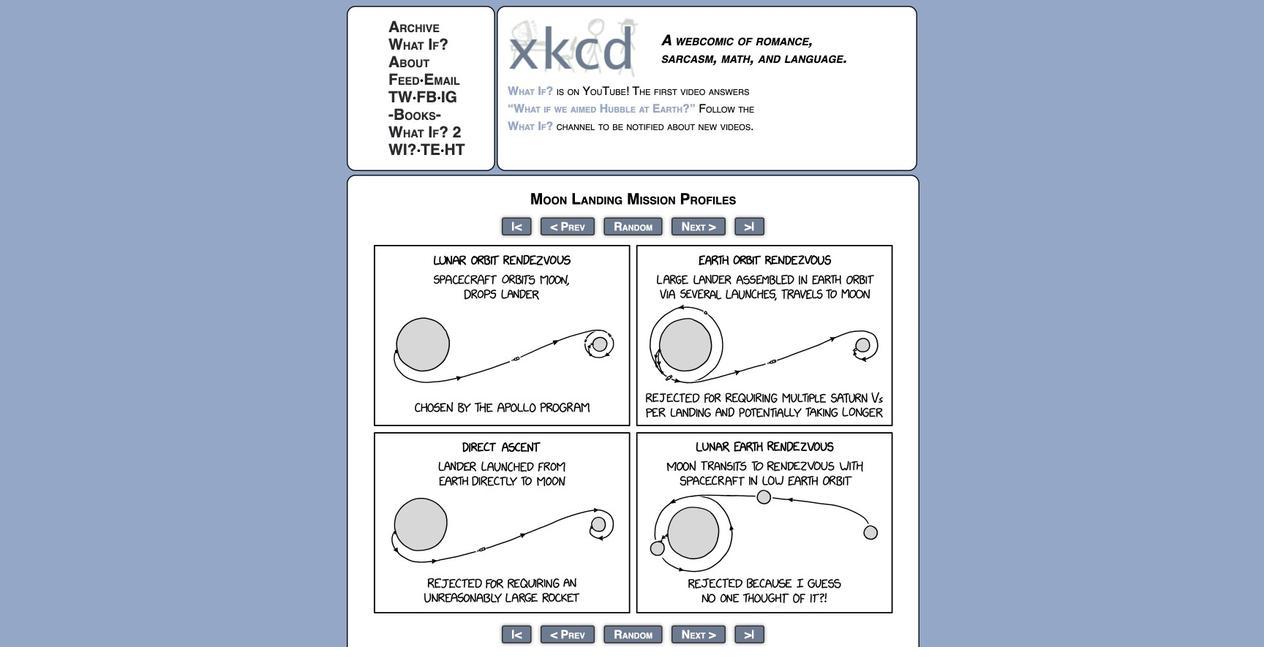 Task type: describe. For each thing, give the bounding box(es) containing it.
moon landing mission profiles image
[[374, 245, 893, 614]]

xkcd.com logo image
[[508, 17, 643, 78]]



